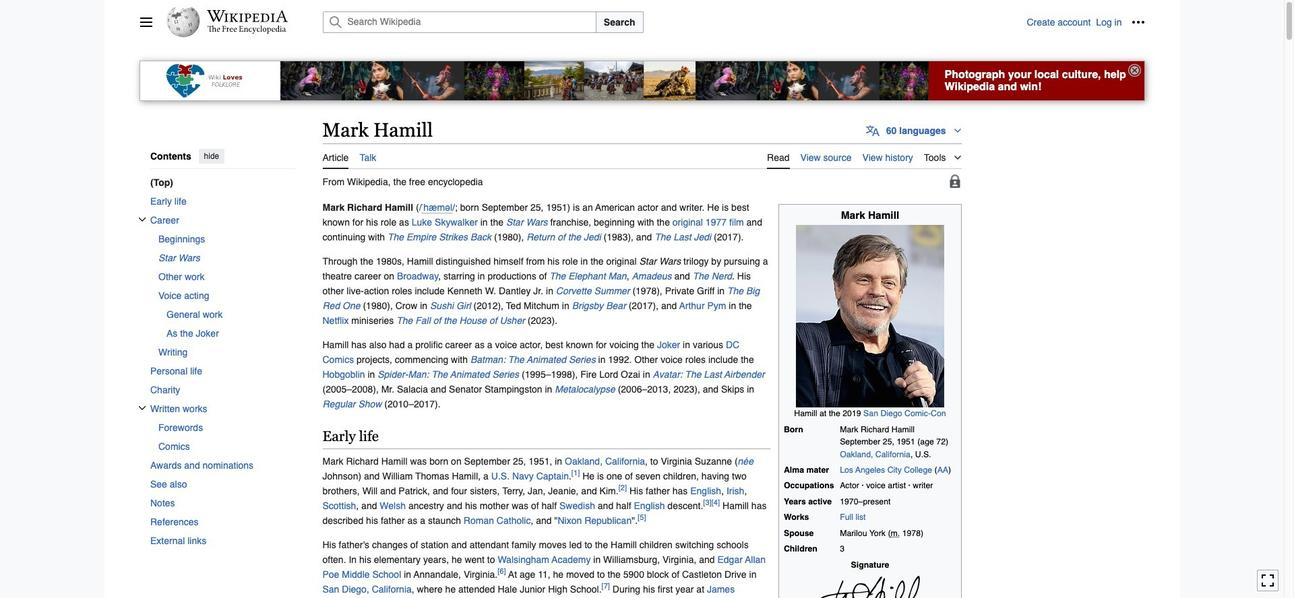 Task type: locate. For each thing, give the bounding box(es) containing it.
Search Wikipedia search field
[[323, 11, 596, 33]]

1 x small image from the top
[[138, 216, 146, 224]]

log in and more options image
[[1131, 16, 1145, 29]]

wikipedia image
[[207, 10, 288, 22]]

None search field
[[306, 11, 1027, 33]]

main content
[[317, 118, 1145, 599]]

2 x small image from the top
[[138, 404, 146, 412]]

page semi-protected image
[[948, 175, 962, 188]]

0 vertical spatial x small image
[[138, 216, 146, 224]]

hide image
[[1129, 64, 1142, 77]]

1 vertical spatial x small image
[[138, 404, 146, 412]]

x small image
[[138, 216, 146, 224], [138, 404, 146, 412]]

personal tools navigation
[[1027, 11, 1149, 33]]



Task type: describe. For each thing, give the bounding box(es) containing it.
language progressive image
[[866, 124, 880, 138]]

the free encyclopedia image
[[208, 26, 286, 34]]

menu image
[[139, 16, 153, 29]]

fullscreen image
[[1261, 575, 1275, 588]]



Task type: vqa. For each thing, say whether or not it's contained in the screenshot.
topmost auditioned
no



